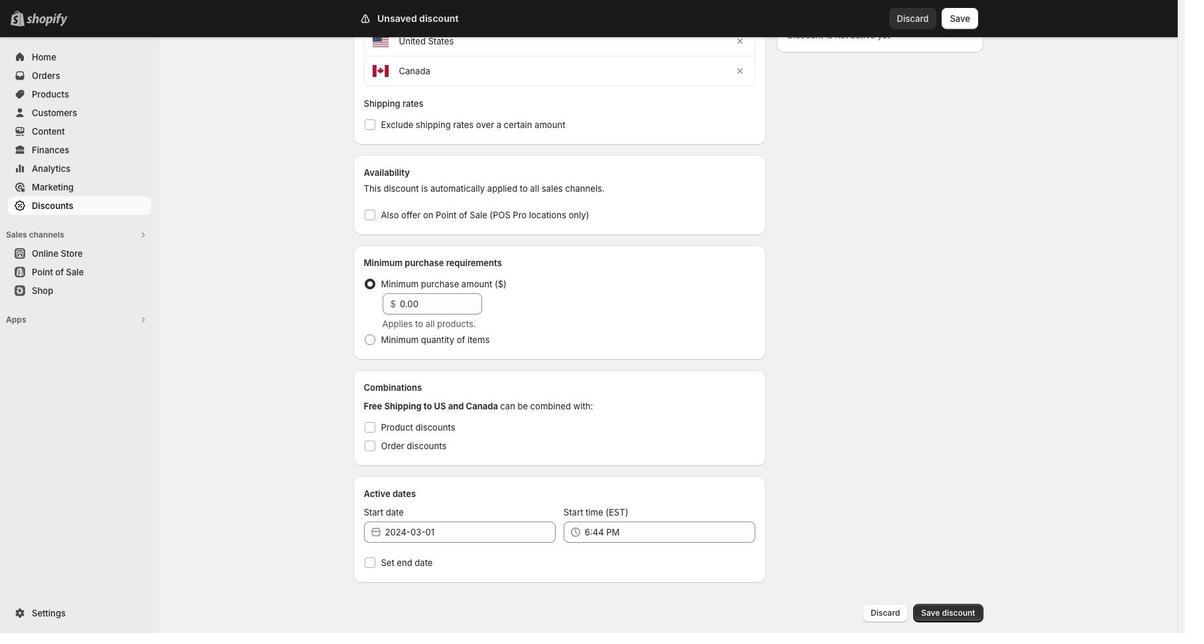 Task type: locate. For each thing, give the bounding box(es) containing it.
YYYY-MM-DD text field
[[385, 522, 556, 543]]

0.00 text field
[[400, 293, 482, 315]]

shopify image
[[27, 13, 68, 27]]

Enter time text field
[[585, 522, 756, 543]]



Task type: vqa. For each thing, say whether or not it's contained in the screenshot.
"MY STORE" IMAGE
no



